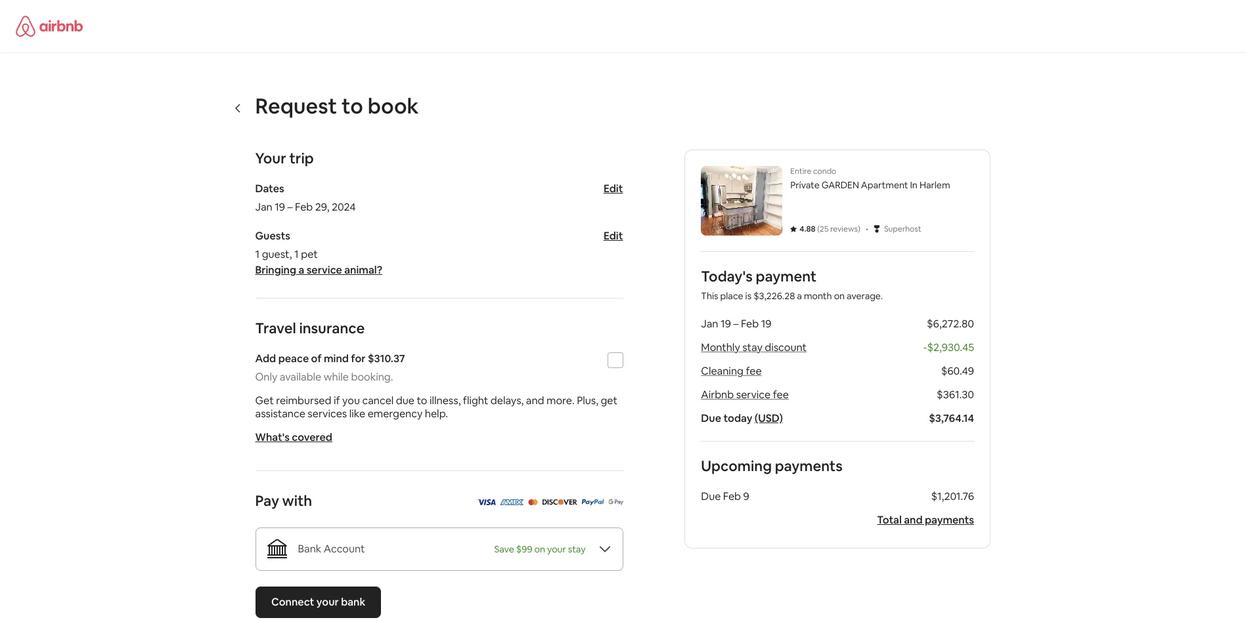 Task type: describe. For each thing, give the bounding box(es) containing it.
0 vertical spatial stay
[[742, 341, 762, 355]]

more.
[[547, 394, 575, 408]]

airbnb
[[701, 388, 734, 402]]

total
[[877, 514, 901, 528]]

0 horizontal spatial on
[[534, 544, 545, 556]]

due for due today (usd)
[[701, 412, 721, 426]]

(
[[817, 224, 820, 235]]

upcoming payments
[[701, 457, 842, 476]]

condo
[[813, 166, 836, 177]]

0 vertical spatial to
[[342, 93, 363, 120]]

cancel
[[362, 394, 394, 408]]

get
[[255, 394, 274, 408]]

1 vertical spatial jan
[[701, 317, 718, 331]]

0 horizontal spatial service
[[307, 263, 342, 277]]

cleaning fee
[[701, 365, 761, 378]]

)
[[858, 224, 860, 235]]

mastercard image
[[528, 500, 538, 506]]

booking.
[[351, 371, 393, 384]]

-
[[923, 341, 927, 355]]

bank
[[298, 543, 321, 556]]

pay
[[255, 492, 279, 510]]

paypal image
[[581, 495, 604, 509]]

due
[[396, 394, 414, 408]]

2 visa card image from the top
[[477, 500, 496, 506]]

1 horizontal spatial and
[[904, 514, 922, 528]]

1 vertical spatial –
[[733, 317, 738, 331]]

4.88 ( 25 reviews )
[[799, 224, 860, 235]]

is
[[745, 290, 751, 302]]

request
[[255, 93, 337, 120]]

monthly
[[701, 341, 740, 355]]

a inside today's payment this place is $3,226.28 a month on average.
[[797, 290, 802, 302]]

in
[[910, 179, 917, 191]]

help.
[[425, 407, 448, 421]]

american express card image
[[500, 500, 524, 506]]

apartment
[[861, 179, 908, 191]]

-$2,930.45
[[923, 341, 974, 355]]

trip
[[289, 149, 314, 168]]

1 visa card image from the top
[[477, 495, 496, 509]]

book
[[368, 93, 419, 120]]

what's covered button
[[255, 431, 332, 445]]

on inside today's payment this place is $3,226.28 a month on average.
[[834, 290, 845, 302]]

today
[[723, 412, 752, 426]]

$310.37
[[368, 352, 405, 366]]

get
[[601, 394, 617, 408]]

guest,
[[262, 248, 292, 261]]

$6,272.80
[[927, 317, 974, 331]]

bank account
[[298, 543, 365, 556]]

entire
[[790, 166, 811, 177]]

– inside the dates jan 19 – feb 29, 2024
[[287, 200, 293, 214]]

25
[[820, 224, 828, 235]]

2 discover card image from the top
[[542, 500, 577, 506]]

connect your bank
[[271, 596, 365, 610]]

0 horizontal spatial a
[[299, 263, 304, 277]]

19 inside the dates jan 19 – feb 29, 2024
[[275, 200, 285, 214]]

peace
[[278, 352, 309, 366]]

illness,
[[430, 394, 461, 408]]

your trip
[[255, 149, 314, 168]]

edit button for dates jan 19 – feb 29, 2024
[[604, 182, 623, 196]]

add peace of mind for $310.37 only available while booking.
[[255, 352, 405, 384]]

feb inside the dates jan 19 – feb 29, 2024
[[295, 200, 313, 214]]

available
[[280, 371, 321, 384]]

this
[[701, 290, 718, 302]]

$2,930.45
[[927, 341, 974, 355]]

bringing a service animal?
[[255, 263, 382, 277]]

0 horizontal spatial stay
[[568, 544, 586, 556]]

due today (usd)
[[701, 412, 783, 426]]

2024
[[332, 200, 356, 214]]

edit button for guests 1 guest, 1 pet
[[604, 229, 623, 243]]

animal?
[[344, 263, 382, 277]]

1 vertical spatial payments
[[925, 514, 974, 528]]

insurance
[[299, 319, 365, 338]]

back image
[[233, 103, 243, 113]]

guests 1 guest, 1 pet
[[255, 229, 318, 261]]

airbnb service fee button
[[701, 388, 789, 402]]

(usd)
[[754, 412, 783, 426]]

1 discover card image from the top
[[542, 495, 577, 509]]

discount
[[764, 341, 806, 355]]

add
[[255, 352, 276, 366]]

guests
[[255, 229, 290, 243]]

delays,
[[491, 394, 524, 408]]

paypal image
[[581, 500, 604, 506]]

american express card image
[[500, 495, 524, 509]]

0 horizontal spatial payments
[[775, 457, 842, 476]]

get reimbursed if you cancel due to illness, flight delays, and more. plus, get assistance services like emergency help.
[[255, 394, 617, 421]]

2 1 from the left
[[294, 248, 299, 261]]

monthly stay discount button
[[701, 341, 806, 355]]

only
[[255, 371, 277, 384]]

1 horizontal spatial your
[[547, 544, 566, 556]]

1 1 from the left
[[255, 248, 260, 261]]

pay with
[[255, 492, 312, 510]]

average.
[[847, 290, 883, 302]]

save
[[494, 544, 514, 556]]

month
[[804, 290, 832, 302]]

•
[[865, 222, 868, 236]]



Task type: locate. For each thing, give the bounding box(es) containing it.
what's covered
[[255, 431, 332, 445]]

payment
[[755, 267, 816, 286]]

0 vertical spatial service
[[307, 263, 342, 277]]

if
[[334, 394, 340, 408]]

1 vertical spatial fee
[[773, 388, 789, 402]]

2 vertical spatial feb
[[723, 490, 741, 504]]

0 horizontal spatial 1
[[255, 248, 260, 261]]

0 horizontal spatial jan
[[255, 200, 272, 214]]

on right month
[[834, 290, 845, 302]]

1 horizontal spatial payments
[[925, 514, 974, 528]]

1 vertical spatial to
[[417, 394, 427, 408]]

a left month
[[797, 290, 802, 302]]

1 vertical spatial a
[[797, 290, 802, 302]]

due for due feb 9
[[701, 490, 721, 504]]

0 horizontal spatial fee
[[746, 365, 761, 378]]

1 horizontal spatial service
[[736, 388, 770, 402]]

to left book
[[342, 93, 363, 120]]

due feb 9
[[701, 490, 749, 504]]

1 vertical spatial your
[[316, 596, 338, 610]]

a
[[299, 263, 304, 277], [797, 290, 802, 302]]

harlem
[[919, 179, 950, 191]]

service up due today (usd)
[[736, 388, 770, 402]]

1 vertical spatial and
[[904, 514, 922, 528]]

total and payments
[[877, 514, 974, 528]]

your right the $99
[[547, 544, 566, 556]]

0 vertical spatial payments
[[775, 457, 842, 476]]

of
[[311, 352, 322, 366]]

travel
[[255, 319, 296, 338]]

emergency
[[368, 407, 423, 421]]

mastercard image
[[528, 495, 538, 509]]

0 horizontal spatial your
[[316, 596, 338, 610]]

due left 9
[[701, 490, 721, 504]]

19 down 'dates'
[[275, 200, 285, 214]]

and inside get reimbursed if you cancel due to illness, flight delays, and more. plus, get assistance services like emergency help.
[[526, 394, 544, 408]]

1 vertical spatial feb
[[741, 317, 759, 331]]

0 horizontal spatial to
[[342, 93, 363, 120]]

19 up monthly stay discount
[[761, 317, 771, 331]]

4.88
[[799, 224, 815, 235]]

1 vertical spatial due
[[701, 490, 721, 504]]

0 vertical spatial your
[[547, 544, 566, 556]]

jan 19 – feb 19
[[701, 317, 771, 331]]

and
[[526, 394, 544, 408], [904, 514, 922, 528]]

0 vertical spatial fee
[[746, 365, 761, 378]]

dates jan 19 – feb 29, 2024
[[255, 182, 356, 214]]

fee
[[746, 365, 761, 378], [773, 388, 789, 402]]

1 horizontal spatial fee
[[773, 388, 789, 402]]

payments
[[775, 457, 842, 476], [925, 514, 974, 528]]

1 horizontal spatial a
[[797, 290, 802, 302]]

0 horizontal spatial 19
[[275, 200, 285, 214]]

2 horizontal spatial 19
[[761, 317, 771, 331]]

feb left 9
[[723, 490, 741, 504]]

2 edit button from the top
[[604, 229, 623, 243]]

discover card image right mastercard icon
[[542, 495, 577, 509]]

with
[[282, 492, 312, 510]]

service
[[307, 263, 342, 277], [736, 388, 770, 402]]

feb up monthly stay discount
[[741, 317, 759, 331]]

0 vertical spatial edit button
[[604, 182, 623, 196]]

29,
[[315, 200, 329, 214]]

0 vertical spatial edit
[[604, 182, 623, 196]]

– left 29,
[[287, 200, 293, 214]]

(usd) button
[[754, 412, 783, 426]]

total and payments button
[[877, 514, 974, 528]]

1 horizontal spatial to
[[417, 394, 427, 408]]

1 vertical spatial edit
[[604, 229, 623, 243]]

0 vertical spatial due
[[701, 412, 721, 426]]

1 vertical spatial on
[[534, 544, 545, 556]]

your left bank
[[316, 596, 338, 610]]

place
[[720, 290, 743, 302]]

2 due from the top
[[701, 490, 721, 504]]

1 vertical spatial stay
[[568, 544, 586, 556]]

$361.30
[[937, 388, 974, 402]]

like
[[349, 407, 365, 421]]

jan down 'dates'
[[255, 200, 272, 214]]

19 up monthly
[[720, 317, 731, 331]]

for
[[351, 352, 366, 366]]

edit for dates jan 19 – feb 29, 2024
[[604, 182, 623, 196]]

to
[[342, 93, 363, 120], [417, 394, 427, 408]]

stay
[[742, 341, 762, 355], [568, 544, 586, 556]]

pet
[[301, 248, 318, 261]]

a down pet
[[299, 263, 304, 277]]

0 horizontal spatial –
[[287, 200, 293, 214]]

visa card image left american express card icon
[[477, 500, 496, 506]]

due down "airbnb" in the bottom of the page
[[701, 412, 721, 426]]

bank account image
[[266, 539, 287, 560]]

1 due from the top
[[701, 412, 721, 426]]

– up monthly
[[733, 317, 738, 331]]

0 vertical spatial on
[[834, 290, 845, 302]]

edit for guests 1 guest, 1 pet
[[604, 229, 623, 243]]

your inside button
[[316, 596, 338, 610]]

connect your bank button
[[255, 587, 381, 619]]

assistance
[[255, 407, 305, 421]]

service down pet
[[307, 263, 342, 277]]

google pay image
[[608, 495, 623, 509]]

1
[[255, 248, 260, 261], [294, 248, 299, 261]]

superhost
[[884, 224, 921, 235]]

9
[[743, 490, 749, 504]]

1 horizontal spatial 19
[[720, 317, 731, 331]]

to inside get reimbursed if you cancel due to illness, flight delays, and more. plus, get assistance services like emergency help.
[[417, 394, 427, 408]]

1 left pet
[[294, 248, 299, 261]]

visa card image left american express card image
[[477, 495, 496, 509]]

garden
[[821, 179, 859, 191]]

jan inside the dates jan 19 – feb 29, 2024
[[255, 200, 272, 214]]

services
[[308, 407, 347, 421]]

your
[[255, 149, 286, 168]]

monthly stay discount
[[701, 341, 806, 355]]

prívate
[[790, 179, 819, 191]]

plus,
[[577, 394, 598, 408]]

dates
[[255, 182, 284, 196]]

0 vertical spatial feb
[[295, 200, 313, 214]]

feb
[[295, 200, 313, 214], [741, 317, 759, 331], [723, 490, 741, 504]]

feb left 29,
[[295, 200, 313, 214]]

edit
[[604, 182, 623, 196], [604, 229, 623, 243]]

on
[[834, 290, 845, 302], [534, 544, 545, 556]]

1 edit button from the top
[[604, 182, 623, 196]]

while
[[324, 371, 349, 384]]

payments down '$1,201.76'
[[925, 514, 974, 528]]

19
[[275, 200, 285, 214], [720, 317, 731, 331], [761, 317, 771, 331]]

discover card image
[[542, 495, 577, 509], [542, 500, 577, 506]]

request to book
[[255, 93, 419, 120]]

stay down paypal icon at the bottom of page
[[568, 544, 586, 556]]

bank
[[341, 596, 365, 610]]

flight
[[463, 394, 488, 408]]

due
[[701, 412, 721, 426], [701, 490, 721, 504]]

0 vertical spatial –
[[287, 200, 293, 214]]

payments down the (usd)
[[775, 457, 842, 476]]

cleaning
[[701, 365, 743, 378]]

and left the more.
[[526, 394, 544, 408]]

1 horizontal spatial jan
[[701, 317, 718, 331]]

1 horizontal spatial –
[[733, 317, 738, 331]]

1 vertical spatial service
[[736, 388, 770, 402]]

1 horizontal spatial on
[[834, 290, 845, 302]]

1 horizontal spatial 1
[[294, 248, 299, 261]]

1 horizontal spatial stay
[[742, 341, 762, 355]]

cleaning fee button
[[701, 365, 761, 378]]

bringing a service animal? button
[[255, 263, 382, 277]]

discover card image right mastercard image
[[542, 500, 577, 506]]

$99
[[516, 544, 532, 556]]

2 edit from the top
[[604, 229, 623, 243]]

you
[[342, 394, 360, 408]]

0 vertical spatial and
[[526, 394, 544, 408]]

jan up monthly
[[701, 317, 718, 331]]

$1,201.76
[[931, 490, 974, 504]]

visa card image
[[477, 495, 496, 509], [477, 500, 496, 506]]

connect
[[271, 596, 314, 610]]

fee up the (usd)
[[773, 388, 789, 402]]

to right due
[[417, 394, 427, 408]]

0 vertical spatial jan
[[255, 200, 272, 214]]

1 edit from the top
[[604, 182, 623, 196]]

mind
[[324, 352, 349, 366]]

0 horizontal spatial and
[[526, 394, 544, 408]]

reviews
[[830, 224, 858, 235]]

today's
[[701, 267, 752, 286]]

fee down monthly stay discount button
[[746, 365, 761, 378]]

google pay image
[[608, 500, 623, 506]]

travel insurance
[[255, 319, 365, 338]]

0 vertical spatial a
[[299, 263, 304, 277]]

$3,226.28
[[753, 290, 795, 302]]

on right the $99
[[534, 544, 545, 556]]

stay down jan 19 – feb 19
[[742, 341, 762, 355]]

entire condo prívate garden apartment in harlem
[[790, 166, 950, 191]]

$60.49
[[941, 365, 974, 378]]

1 vertical spatial edit button
[[604, 229, 623, 243]]

reimbursed
[[276, 394, 331, 408]]

1 left guest,
[[255, 248, 260, 261]]

and right total
[[904, 514, 922, 528]]



Task type: vqa. For each thing, say whether or not it's contained in the screenshot.
the Request to book
yes



